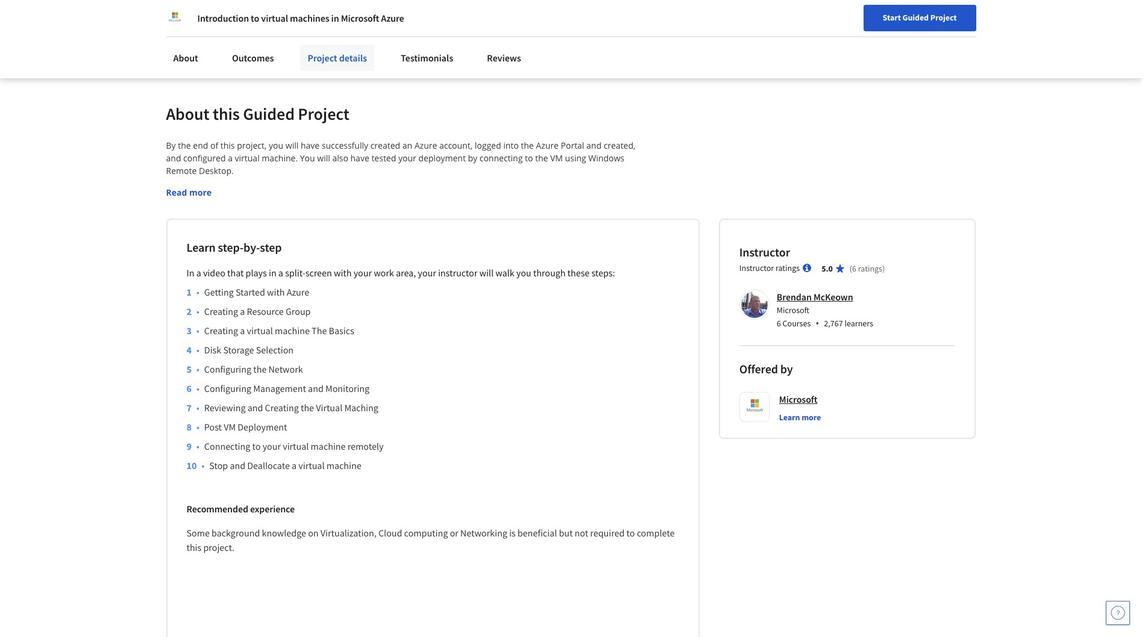 Task type: describe. For each thing, give the bounding box(es) containing it.
end
[[193, 140, 208, 151]]

complete
[[637, 527, 675, 539]]

start guided project
[[883, 12, 957, 23]]

1 vertical spatial have
[[350, 152, 369, 164]]

0 vertical spatial on
[[231, 19, 242, 31]]

group
[[286, 306, 311, 318]]

your inside by the end of this project, you will have successfully created an azure account, logged into the azure portal and created, and configured a virtual machine. you will also have tested your deployment by connecting to the vm using windows remote desktop.
[[398, 152, 416, 164]]

by the end of this project, you will have successfully created an azure account, logged into the azure portal and created, and configured a virtual machine. you will also have tested your deployment by connecting to the vm using windows remote desktop.
[[166, 140, 638, 177]]

reviews link
[[480, 45, 528, 71]]

1 horizontal spatial you
[[516, 267, 531, 279]]

by-
[[244, 240, 260, 255]]

stop
[[209, 460, 228, 472]]

and up project details
[[337, 38, 353, 50]]

your right area,
[[418, 267, 436, 279]]

testimonials
[[401, 52, 453, 64]]

0 vertical spatial experience
[[244, 19, 288, 31]]

introduction
[[197, 12, 249, 24]]

• for • stop and deallocate a virtual machine
[[202, 460, 204, 472]]

• for • creating a resource group
[[196, 306, 199, 318]]

a down started
[[240, 306, 245, 318]]

guided inside button
[[903, 12, 929, 23]]

testimonials link
[[394, 45, 461, 71]]

• for • configuring the network
[[196, 363, 199, 375]]

build
[[183, 38, 204, 50]]

desktop.
[[199, 165, 234, 177]]

learn more button
[[779, 412, 821, 424]]

• for • connecting to your virtual machine remotely
[[196, 441, 199, 453]]

and down the by
[[166, 152, 181, 164]]

connecting
[[204, 441, 250, 453]]

for governments
[[260, 6, 329, 18]]

• for • getting started with azure
[[196, 286, 199, 298]]

area,
[[396, 267, 416, 279]]

to down deployment
[[252, 441, 261, 453]]

getting
[[204, 286, 234, 298]]

basics
[[329, 325, 354, 337]]

governments
[[275, 6, 329, 18]]

1 vertical spatial experience
[[250, 503, 295, 515]]

and up deployment
[[247, 402, 263, 414]]

vm inside by the end of this project, you will have successfully created an azure account, logged into the azure portal and created, and configured a virtual machine. you will also have tested your deployment by connecting to the vm using windows remote desktop.
[[550, 152, 563, 164]]

background
[[212, 527, 260, 539]]

world
[[338, 19, 362, 31]]

project.
[[203, 542, 234, 554]]

work
[[374, 267, 394, 279]]

the down selection
[[253, 363, 267, 375]]

monitoring
[[325, 383, 370, 395]]

some
[[187, 527, 210, 539]]

brendan mckeown link
[[777, 291, 853, 303]]

project inside "link"
[[308, 52, 337, 64]]

0 horizontal spatial have
[[301, 140, 320, 151]]

a right in
[[196, 267, 201, 279]]

0 horizontal spatial guided
[[243, 103, 295, 125]]

microsoft image
[[166, 10, 183, 27]]

recommended
[[187, 503, 248, 515]]

mckeown
[[814, 291, 853, 303]]

universities
[[193, 6, 241, 18]]

real-
[[320, 19, 338, 31]]

and up virtual
[[308, 383, 324, 395]]

6 inside "brendan mckeown microsoft 6 courses • 2,767 learners"
[[777, 318, 781, 329]]

on inside some background knowledge on virtualization, cloud computing or networking is beneficial but not required to complete this project.
[[308, 527, 319, 539]]

1 horizontal spatial in
[[331, 12, 339, 24]]

tasks
[[378, 19, 399, 31]]

steps:
[[592, 267, 615, 279]]

your right find
[[825, 38, 841, 49]]

build confidence using the latest tools and technologies
[[183, 38, 406, 50]]

your up deallocate
[[263, 441, 281, 453]]

offered by
[[739, 362, 793, 377]]

2 vertical spatial project
[[298, 103, 349, 125]]

azure up group
[[287, 286, 309, 298]]

but
[[559, 527, 573, 539]]

1 vertical spatial by
[[780, 362, 793, 377]]

virtual down • connecting to your virtual machine remotely
[[298, 460, 325, 472]]

start guided project button
[[863, 5, 976, 31]]

azure right an
[[414, 140, 437, 151]]

• configuring the network
[[196, 363, 303, 375]]

connecting
[[480, 152, 523, 164]]

offered
[[739, 362, 778, 377]]

you inside by the end of this project, you will have successfully created an azure account, logged into the azure portal and created, and configured a virtual machine. you will also have tested your deployment by connecting to the vm using windows remote desktop.
[[269, 140, 283, 151]]

technologies
[[355, 38, 406, 50]]

virtual inside by the end of this project, you will have successfully created an azure account, logged into the azure portal and created, and configured a virtual machine. you will also have tested your deployment by connecting to the vm using windows remote desktop.
[[235, 152, 260, 164]]

latest
[[291, 38, 313, 50]]

• for • configuring management and monitoring
[[196, 383, 199, 395]]

start
[[883, 12, 901, 23]]

0 vertical spatial will
[[286, 140, 298, 151]]

gain
[[183, 19, 201, 31]]

learn step-by-step
[[187, 240, 282, 255]]

the right connecting
[[535, 152, 548, 164]]

find your new career link
[[802, 36, 889, 51]]

learn for learn step-by-step
[[187, 240, 216, 255]]

deployment
[[238, 421, 287, 433]]

read more button
[[166, 186, 212, 199]]

also
[[332, 152, 348, 164]]

solving
[[289, 19, 318, 31]]

hands-
[[203, 19, 231, 31]]

by inside by the end of this project, you will have successfully created an azure account, logged into the azure portal and created, and configured a virtual machine. you will also have tested your deployment by connecting to the vm using windows remote desktop.
[[468, 152, 477, 164]]

remotely
[[348, 441, 384, 453]]

created,
[[604, 140, 636, 151]]

management
[[253, 383, 306, 395]]

your left 'work'
[[354, 267, 372, 279]]

cloud
[[378, 527, 402, 539]]

some background knowledge on virtualization, cloud computing or networking is beneficial but not required to complete this project.
[[187, 527, 677, 554]]

not
[[575, 527, 588, 539]]

)
[[882, 263, 885, 274]]

portal
[[561, 140, 584, 151]]

a left split-
[[278, 267, 283, 279]]

0 vertical spatial this
[[213, 103, 240, 125]]

step
[[260, 240, 282, 255]]

• for • reviewing and creating the virtual maching
[[196, 402, 199, 414]]

to inside by the end of this project, you will have successfully created an azure account, logged into the azure portal and created, and configured a virtual machine. you will also have tested your deployment by connecting to the vm using windows remote desktop.
[[525, 152, 533, 164]]

video
[[203, 267, 225, 279]]

job
[[364, 19, 376, 31]]

confidence
[[206, 38, 250, 50]]

successfully
[[322, 140, 368, 151]]

resource
[[247, 306, 284, 318]]

virtualization,
[[321, 527, 377, 539]]

• disk storage selection
[[196, 344, 294, 356]]

by
[[166, 140, 176, 151]]

about link
[[166, 45, 205, 71]]

instructor for instructor
[[739, 245, 790, 260]]

logged
[[475, 140, 501, 151]]

to right introduction
[[251, 12, 259, 24]]

• reviewing and creating the virtual maching
[[196, 402, 378, 414]]

read
[[166, 187, 187, 198]]



Task type: locate. For each thing, give the bounding box(es) containing it.
2,767
[[824, 318, 843, 329]]

1 instructor from the top
[[739, 245, 790, 260]]

to inside some background knowledge on virtualization, cloud computing or networking is beneficial but not required to complete this project.
[[627, 527, 635, 539]]

windows
[[588, 152, 624, 164]]

machine left remotely
[[311, 441, 346, 453]]

1 horizontal spatial learn
[[779, 412, 800, 423]]

learn more
[[779, 412, 821, 423]]

creating down the • configuring management and monitoring
[[265, 402, 299, 414]]

brendan
[[777, 291, 812, 303]]

1 vertical spatial about
[[166, 103, 209, 125]]

configuring for configuring management and monitoring
[[204, 383, 251, 395]]

creating up "disk"
[[204, 325, 238, 337]]

a inside by the end of this project, you will have successfully created an azure account, logged into the azure portal and created, and configured a virtual machine. you will also have tested your deployment by connecting to the vm using windows remote desktop.
[[228, 152, 233, 164]]

1 vertical spatial guided
[[243, 103, 295, 125]]

for universities
[[178, 6, 241, 18]]

project
[[930, 12, 957, 23], [308, 52, 337, 64], [298, 103, 349, 125]]

a down • connecting to your virtual machine remotely
[[292, 460, 297, 472]]

banner navigation
[[10, 0, 339, 24]]

0 vertical spatial configuring
[[204, 363, 251, 375]]

details
[[339, 52, 367, 64]]

more right 'read'
[[189, 187, 212, 198]]

will right "you"
[[317, 152, 330, 164]]

1 horizontal spatial on
[[308, 527, 319, 539]]

this up of
[[213, 103, 240, 125]]

step-
[[218, 240, 244, 255]]

azure right job
[[381, 12, 404, 24]]

tools
[[315, 38, 335, 50]]

networking
[[460, 527, 507, 539]]

0 horizontal spatial learn
[[187, 240, 216, 255]]

and
[[337, 38, 353, 50], [586, 140, 601, 151], [166, 152, 181, 164], [308, 383, 324, 395], [247, 402, 263, 414], [230, 460, 245, 472]]

• for • disk storage selection
[[196, 344, 199, 356]]

project up english button
[[930, 12, 957, 23]]

experience
[[244, 19, 288, 31], [250, 503, 295, 515]]

the right into
[[521, 140, 534, 151]]

creating down getting
[[204, 306, 238, 318]]

0 vertical spatial instructor
[[739, 245, 790, 260]]

brendan mckeown image
[[741, 292, 768, 318]]

6 left courses
[[777, 318, 781, 329]]

have
[[301, 140, 320, 151], [350, 152, 369, 164]]

• for • creating a virtual machine the basics
[[196, 325, 199, 337]]

account,
[[439, 140, 473, 151]]

0 vertical spatial project
[[930, 12, 957, 23]]

ratings
[[776, 263, 800, 274], [858, 263, 882, 274]]

ratings right (
[[858, 263, 882, 274]]

you right the walk
[[516, 267, 531, 279]]

experience down for governments
[[244, 19, 288, 31]]

1 horizontal spatial using
[[565, 152, 586, 164]]

more for read more
[[189, 187, 212, 198]]

reviews
[[487, 52, 521, 64]]

1 vertical spatial more
[[802, 412, 821, 423]]

beneficial
[[518, 527, 557, 539]]

1 vertical spatial machine
[[311, 441, 346, 453]]

by down logged
[[468, 152, 477, 164]]

learn down the microsoft link
[[779, 412, 800, 423]]

• creating a resource group
[[196, 306, 311, 318]]

for up gain hands-on experience solving real-world job tasks
[[260, 6, 273, 18]]

deployment
[[418, 152, 466, 164]]

your down an
[[398, 152, 416, 164]]

for up gain
[[178, 6, 192, 18]]

virtual
[[316, 402, 342, 414]]

1 vertical spatial this
[[220, 140, 235, 151]]

1 vertical spatial project
[[308, 52, 337, 64]]

about inside about link
[[173, 52, 198, 64]]

instructor up instructor ratings
[[739, 245, 790, 260]]

azure
[[381, 12, 404, 24], [414, 140, 437, 151], [536, 140, 559, 151], [287, 286, 309, 298]]

• connecting to your virtual machine remotely
[[196, 441, 384, 453]]

vm down the portal
[[550, 152, 563, 164]]

with right screen
[[334, 267, 352, 279]]

outcomes
[[232, 52, 274, 64]]

0 vertical spatial using
[[252, 38, 274, 50]]

1 horizontal spatial with
[[334, 267, 352, 279]]

0 horizontal spatial vm
[[224, 421, 236, 433]]

ratings up brendan
[[776, 263, 800, 274]]

1 vertical spatial using
[[565, 152, 586, 164]]

english
[[911, 38, 940, 50]]

1 horizontal spatial vm
[[550, 152, 563, 164]]

outcomes link
[[225, 45, 281, 71]]

for for universities
[[178, 6, 192, 18]]

( 6 ratings )
[[850, 263, 885, 274]]

virtual down project,
[[235, 152, 260, 164]]

creating
[[204, 306, 238, 318], [204, 325, 238, 337], [265, 402, 299, 414]]

0 vertical spatial with
[[334, 267, 352, 279]]

project,
[[237, 140, 267, 151]]

machine.
[[262, 152, 298, 164]]

help center image
[[1111, 606, 1125, 621]]

guided right start
[[903, 12, 929, 23]]

courses
[[783, 318, 811, 329]]

reviewing
[[204, 402, 246, 414]]

with up resource
[[267, 286, 285, 298]]

a up the • disk storage selection
[[240, 325, 245, 337]]

configuring
[[204, 363, 251, 375], [204, 383, 251, 395]]

by
[[468, 152, 477, 164], [780, 362, 793, 377]]

the left latest
[[276, 38, 289, 50]]

virtual left solving
[[261, 12, 288, 24]]

experience up the knowledge
[[250, 503, 295, 515]]

more for learn more
[[802, 412, 821, 423]]

network
[[269, 363, 303, 375]]

0 horizontal spatial on
[[231, 19, 242, 31]]

project inside button
[[930, 12, 957, 23]]

0 vertical spatial more
[[189, 187, 212, 198]]

using inside by the end of this project, you will have successfully created an azure account, logged into the azure portal and created, and configured a virtual machine. you will also have tested your deployment by connecting to the vm using windows remote desktop.
[[565, 152, 586, 164]]

you up machine.
[[269, 140, 283, 151]]

2 vertical spatial machine
[[326, 460, 361, 472]]

selection
[[256, 344, 294, 356]]

2 vertical spatial creating
[[265, 402, 299, 414]]

0 vertical spatial 6
[[852, 263, 856, 274]]

1 horizontal spatial will
[[317, 152, 330, 164]]

about for about this guided project
[[166, 103, 209, 125]]

• for • post vm deployment
[[196, 421, 199, 433]]

started
[[236, 286, 265, 298]]

more inside read more button
[[189, 187, 212, 198]]

1 vertical spatial on
[[308, 527, 319, 539]]

will up machine.
[[286, 140, 298, 151]]

new
[[842, 38, 858, 49]]

the left virtual
[[301, 402, 314, 414]]

1 vertical spatial instructor
[[739, 263, 774, 274]]

the
[[312, 325, 327, 337]]

1 vertical spatial configuring
[[204, 383, 251, 395]]

microsoft down brendan
[[777, 305, 809, 316]]

project details
[[308, 52, 367, 64]]

more inside "learn more" button
[[802, 412, 821, 423]]

None search field
[[172, 32, 461, 56]]

in right machines
[[331, 12, 339, 24]]

to
[[251, 12, 259, 24], [525, 152, 533, 164], [252, 441, 261, 453], [627, 527, 635, 539]]

2 horizontal spatial will
[[479, 267, 494, 279]]

0 vertical spatial machine
[[275, 325, 310, 337]]

computing
[[404, 527, 448, 539]]

6
[[852, 263, 856, 274], [777, 318, 781, 329]]

walk
[[496, 267, 514, 279]]

(
[[850, 263, 852, 274]]

0 vertical spatial you
[[269, 140, 283, 151]]

will left the walk
[[479, 267, 494, 279]]

learn up in
[[187, 240, 216, 255]]

• getting started with azure
[[196, 286, 309, 298]]

microsoft right real-
[[341, 12, 379, 24]]

instructor
[[739, 245, 790, 260], [739, 263, 774, 274]]

2 vertical spatial microsoft
[[779, 394, 818, 406]]

0 horizontal spatial by
[[468, 152, 477, 164]]

introduction to virtual machines in microsoft azure
[[197, 12, 404, 24]]

2 vertical spatial will
[[479, 267, 494, 279]]

guided up project,
[[243, 103, 295, 125]]

the right the by
[[178, 140, 191, 151]]

0 horizontal spatial will
[[286, 140, 298, 151]]

for for governments
[[260, 6, 273, 18]]

1 for from the left
[[178, 6, 192, 18]]

0 horizontal spatial using
[[252, 38, 274, 50]]

2 instructor from the top
[[739, 263, 774, 274]]

2 vertical spatial this
[[187, 542, 201, 554]]

1 vertical spatial in
[[269, 267, 276, 279]]

read more
[[166, 187, 212, 198]]

machine
[[275, 325, 310, 337], [311, 441, 346, 453], [326, 460, 361, 472]]

machine down group
[[275, 325, 310, 337]]

in
[[187, 267, 194, 279]]

0 vertical spatial creating
[[204, 306, 238, 318]]

0 horizontal spatial for
[[178, 6, 192, 18]]

configuring for configuring the network
[[204, 363, 251, 375]]

in right plays
[[269, 267, 276, 279]]

2 configuring from the top
[[204, 383, 251, 395]]

about for about
[[173, 52, 198, 64]]

1 horizontal spatial ratings
[[858, 263, 882, 274]]

configuring up reviewing at the bottom left of the page
[[204, 383, 251, 395]]

machine down remotely
[[326, 460, 361, 472]]

1 vertical spatial vm
[[224, 421, 236, 433]]

0 vertical spatial guided
[[903, 12, 929, 23]]

1 vertical spatial will
[[317, 152, 330, 164]]

microsoft up "learn more" button at the right
[[779, 394, 818, 406]]

0 horizontal spatial ratings
[[776, 263, 800, 274]]

project down tools
[[308, 52, 337, 64]]

•
[[196, 286, 199, 298], [196, 306, 199, 318], [816, 317, 819, 330], [196, 325, 199, 337], [196, 344, 199, 356], [196, 363, 199, 375], [196, 383, 199, 395], [196, 402, 199, 414], [196, 421, 199, 433], [196, 441, 199, 453], [202, 460, 204, 472]]

configuring down storage
[[204, 363, 251, 375]]

gain hands-on experience solving real-world job tasks
[[183, 19, 399, 31]]

to right connecting
[[525, 152, 533, 164]]

2 for from the left
[[260, 6, 273, 18]]

0 horizontal spatial more
[[189, 187, 212, 198]]

0 vertical spatial by
[[468, 152, 477, 164]]

on up 'confidence'
[[231, 19, 242, 31]]

1 vertical spatial with
[[267, 286, 285, 298]]

creating for creating a virtual machine the basics
[[204, 325, 238, 337]]

find
[[808, 38, 823, 49]]

post
[[204, 421, 222, 433]]

0 horizontal spatial 6
[[777, 318, 781, 329]]

remote
[[166, 165, 197, 177]]

more down the microsoft link
[[802, 412, 821, 423]]

have down successfully
[[350, 152, 369, 164]]

you
[[300, 152, 315, 164]]

your
[[825, 38, 841, 49], [398, 152, 416, 164], [354, 267, 372, 279], [418, 267, 436, 279], [263, 441, 281, 453]]

using up outcomes
[[252, 38, 274, 50]]

0 vertical spatial about
[[173, 52, 198, 64]]

this down some
[[187, 542, 201, 554]]

have up "you"
[[301, 140, 320, 151]]

find your new career
[[808, 38, 883, 49]]

into
[[503, 140, 519, 151]]

to right required
[[627, 527, 635, 539]]

0 vertical spatial microsoft
[[341, 12, 379, 24]]

1 vertical spatial 6
[[777, 318, 781, 329]]

0 vertical spatial have
[[301, 140, 320, 151]]

this right of
[[220, 140, 235, 151]]

1 configuring from the top
[[204, 363, 251, 375]]

this inside some background knowledge on virtualization, cloud computing or networking is beneficial but not required to complete this project.
[[187, 542, 201, 554]]

1 vertical spatial you
[[516, 267, 531, 279]]

with
[[334, 267, 352, 279], [267, 286, 285, 298]]

a up desktop. at the top
[[228, 152, 233, 164]]

0 vertical spatial vm
[[550, 152, 563, 164]]

1 horizontal spatial more
[[802, 412, 821, 423]]

project up successfully
[[298, 103, 349, 125]]

0 horizontal spatial in
[[269, 267, 276, 279]]

about down build
[[173, 52, 198, 64]]

1 horizontal spatial 6
[[852, 263, 856, 274]]

learn for learn more
[[779, 412, 800, 423]]

that
[[227, 267, 244, 279]]

1 horizontal spatial have
[[350, 152, 369, 164]]

6 right 5.0
[[852, 263, 856, 274]]

1 horizontal spatial guided
[[903, 12, 929, 23]]

0 vertical spatial in
[[331, 12, 339, 24]]

by right offered
[[780, 362, 793, 377]]

azure left the portal
[[536, 140, 559, 151]]

• post vm deployment
[[196, 421, 287, 433]]

1 vertical spatial microsoft
[[777, 305, 809, 316]]

0 vertical spatial learn
[[187, 240, 216, 255]]

through
[[533, 267, 566, 279]]

screen
[[305, 267, 332, 279]]

creating for creating a resource group
[[204, 306, 238, 318]]

1 vertical spatial creating
[[204, 325, 238, 337]]

about up the end
[[166, 103, 209, 125]]

microsoft inside "brendan mckeown microsoft 6 courses • 2,767 learners"
[[777, 305, 809, 316]]

vm right post
[[224, 421, 236, 433]]

• inside "brendan mckeown microsoft 6 courses • 2,767 learners"
[[816, 317, 819, 330]]

learn
[[187, 240, 216, 255], [779, 412, 800, 423]]

this inside by the end of this project, you will have successfully created an azure account, logged into the azure portal and created, and configured a virtual machine. you will also have tested your deployment by connecting to the vm using windows remote desktop.
[[220, 140, 235, 151]]

brendan mckeown microsoft 6 courses • 2,767 learners
[[777, 291, 873, 330]]

and right stop
[[230, 460, 245, 472]]

virtual down resource
[[247, 325, 273, 337]]

instructor
[[438, 267, 477, 279]]

• stop and deallocate a virtual machine
[[202, 460, 361, 472]]

1 horizontal spatial for
[[260, 6, 273, 18]]

on right the knowledge
[[308, 527, 319, 539]]

of
[[210, 140, 218, 151]]

is
[[509, 527, 516, 539]]

or
[[450, 527, 458, 539]]

learners
[[845, 318, 873, 329]]

1 horizontal spatial by
[[780, 362, 793, 377]]

and up windows
[[586, 140, 601, 151]]

vm
[[550, 152, 563, 164], [224, 421, 236, 433]]

split-
[[285, 267, 305, 279]]

0 horizontal spatial with
[[267, 286, 285, 298]]

instructor up brendan mckeown image
[[739, 263, 774, 274]]

using down the portal
[[565, 152, 586, 164]]

5.0
[[822, 263, 833, 274]]

learn inside button
[[779, 412, 800, 423]]

on
[[231, 19, 242, 31], [308, 527, 319, 539]]

0 horizontal spatial you
[[269, 140, 283, 151]]

virtual up "• stop and deallocate a virtual machine"
[[283, 441, 309, 453]]

1 vertical spatial learn
[[779, 412, 800, 423]]

instructor for instructor ratings
[[739, 263, 774, 274]]



Task type: vqa. For each thing, say whether or not it's contained in the screenshot.
the bottommost United
no



